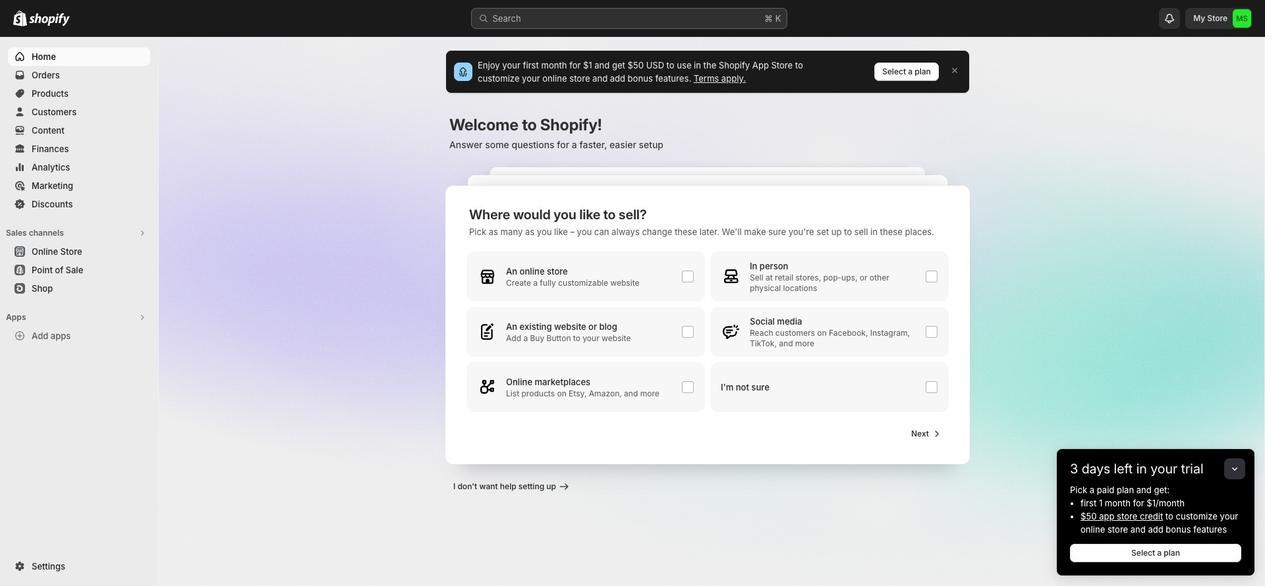 Task type: vqa. For each thing, say whether or not it's contained in the screenshot.
Customers
no



Task type: locate. For each thing, give the bounding box(es) containing it.
shopify image
[[13, 11, 27, 26], [29, 13, 70, 26]]

my store image
[[1234, 9, 1252, 28]]



Task type: describe. For each thing, give the bounding box(es) containing it.
1 horizontal spatial shopify image
[[29, 13, 70, 26]]

0 horizontal spatial shopify image
[[13, 11, 27, 26]]



